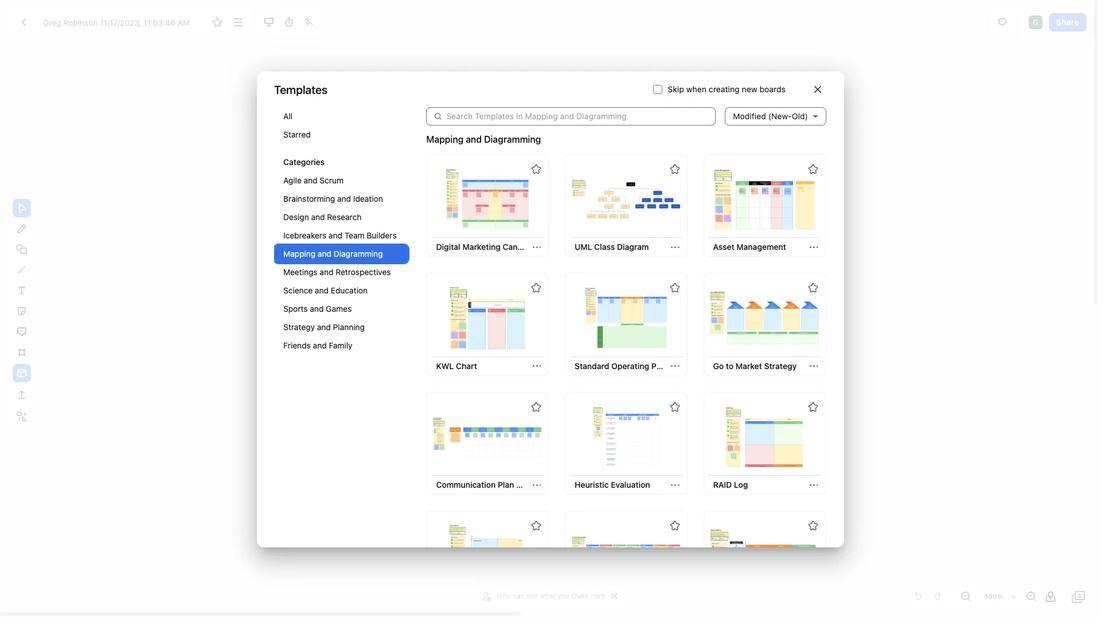 Task type: vqa. For each thing, say whether or not it's contained in the screenshot.
audiences within Measure engagement, analyze a session's ROI, and gain insights into your target audiences
no



Task type: locate. For each thing, give the bounding box(es) containing it.
card for template spark matrix element
[[704, 512, 826, 615]]

planning
[[333, 322, 365, 332]]

standard
[[575, 361, 610, 371]]

uml class diagram
[[575, 242, 649, 252]]

design
[[283, 212, 309, 222]]

strategy inside button
[[765, 361, 797, 371]]

card for template communication plan template element
[[427, 392, 552, 495]]

categories element
[[274, 107, 408, 367]]

0 horizontal spatial mapping
[[283, 249, 316, 259]]

research
[[327, 212, 362, 222]]

share
[[1057, 17, 1080, 27]]

go
[[714, 361, 724, 371]]

card for template heuristic evaluation element
[[565, 392, 688, 495]]

mapping inside categories element
[[283, 249, 316, 259]]

diagramming
[[484, 134, 541, 145], [334, 249, 383, 259]]

builders
[[367, 231, 397, 240]]

diagramming inside categories element
[[334, 249, 383, 259]]

mapping and diagramming
[[427, 134, 541, 145], [283, 249, 383, 259]]

star this whiteboard image
[[211, 15, 225, 29], [532, 165, 541, 174], [671, 165, 680, 174], [532, 284, 541, 293], [671, 284, 680, 293], [809, 284, 818, 293], [809, 403, 818, 412]]

1 vertical spatial mapping and diagramming
[[283, 249, 383, 259]]

1 vertical spatial mapping
[[283, 249, 316, 259]]

skip when creating new boards
[[668, 84, 786, 94]]

strategy
[[283, 322, 315, 332], [765, 361, 797, 371]]

education
[[331, 286, 368, 296]]

1 horizontal spatial mapping and diagramming
[[427, 134, 541, 145]]

thumbnail for spark matrix image
[[710, 524, 820, 588]]

card for template uml class diagram element
[[565, 154, 688, 257]]

heuristic evaluation button
[[570, 476, 655, 495]]

and
[[466, 134, 482, 145], [304, 176, 318, 185], [337, 194, 351, 204], [311, 212, 325, 222], [329, 231, 343, 240], [318, 249, 332, 259], [320, 267, 334, 277], [315, 286, 329, 296], [310, 304, 324, 314], [317, 322, 331, 332], [313, 341, 327, 351]]

raid log button
[[709, 476, 753, 495]]

mapping
[[427, 134, 464, 145], [283, 249, 316, 259]]

star this whiteboard image inside card for template problem statement map element
[[671, 522, 680, 531]]

more options for raid log image
[[810, 481, 819, 490]]

star this whiteboard image inside the card for template uml class diagram element
[[671, 165, 680, 174]]

mapping and diagramming element
[[425, 153, 827, 620]]

1 horizontal spatial diagramming
[[484, 134, 541, 145]]

card for template kwl chart element
[[427, 273, 549, 376]]

templates image
[[15, 367, 29, 380]]

strategy up friends
[[283, 322, 315, 332]]

diagramming inside "status"
[[484, 134, 541, 145]]

0 vertical spatial mapping
[[427, 134, 464, 145]]

friends
[[283, 341, 311, 351]]

brainstorming and ideation
[[283, 194, 383, 204]]

star this whiteboard image inside "card for template raid log" element
[[809, 403, 818, 412]]

digital marketing canvas button
[[432, 238, 531, 257]]

dashboard image
[[17, 15, 30, 29]]

upload pdfs and images image
[[15, 388, 29, 402]]

ideation
[[353, 194, 383, 204]]

0 horizontal spatial mapping and diagramming
[[283, 249, 383, 259]]

star this whiteboard image inside card for template go to market strategy 'element'
[[809, 284, 818, 293]]

comment panel image
[[996, 15, 1010, 29]]

%
[[998, 593, 1004, 601]]

heuristic
[[575, 480, 609, 490]]

communication plan template
[[436, 480, 552, 490]]

creating
[[709, 84, 740, 94]]

communication
[[436, 480, 496, 490]]

log
[[734, 480, 748, 490]]

0 horizontal spatial strategy
[[283, 322, 315, 332]]

thumbnail for standard operating procedure image
[[572, 286, 681, 350]]

procedure
[[652, 361, 691, 371]]

1 vertical spatial strategy
[[765, 361, 797, 371]]

mapping inside "status"
[[427, 134, 464, 145]]

science and education
[[283, 286, 368, 296]]

who can see what you share here button
[[480, 588, 609, 605]]

mapping and diagramming inside categories element
[[283, 249, 383, 259]]

0 vertical spatial diagramming
[[484, 134, 541, 145]]

zoom out image
[[959, 590, 973, 604]]

star this whiteboard image inside card for template digital marketing canvas element
[[532, 165, 541, 174]]

zoom in image
[[1025, 590, 1039, 604]]

1 vertical spatial diagramming
[[334, 249, 383, 259]]

0 vertical spatial mapping and diagramming
[[427, 134, 541, 145]]

meetings
[[283, 267, 318, 277]]

when
[[687, 84, 707, 94]]

100 %
[[986, 593, 1004, 601]]

more options for kwl chart image
[[533, 362, 541, 371]]

new
[[742, 84, 758, 94]]

(new-
[[769, 111, 792, 121]]

operating
[[612, 361, 650, 371]]

friends and family
[[283, 341, 353, 351]]

Document name text field
[[35, 13, 207, 32]]

card for template standard operating procedure element
[[565, 273, 691, 376]]

diagram
[[617, 242, 649, 252]]

strategy inside categories element
[[283, 322, 315, 332]]

scrum
[[320, 176, 344, 185]]

star this whiteboard image inside "card for template bcg matrix" element
[[532, 522, 541, 531]]

1 horizontal spatial strategy
[[765, 361, 797, 371]]

uml class diagram button
[[570, 238, 654, 257]]

star this whiteboard image for kwl chart
[[532, 284, 541, 293]]

starred
[[283, 130, 311, 139]]

card for template digital marketing canvas element
[[427, 154, 549, 257]]

star this whiteboard image inside card for template standard operating procedure element
[[671, 284, 680, 293]]

more tools image
[[15, 410, 29, 424]]

strategy right 'market'
[[765, 361, 797, 371]]

star this whiteboard image
[[809, 165, 818, 174], [532, 403, 541, 412], [671, 403, 680, 412], [532, 522, 541, 531], [671, 522, 680, 531], [809, 522, 818, 531]]

0 horizontal spatial diagramming
[[334, 249, 383, 259]]

standard operating procedure button
[[570, 357, 691, 376]]

0 vertical spatial strategy
[[283, 322, 315, 332]]

marketing
[[463, 242, 501, 252]]

template
[[517, 480, 552, 490]]

strategy and planning
[[283, 322, 365, 332]]

star this whiteboard image for go to market strategy
[[809, 284, 818, 293]]

card for template bcg matrix element
[[427, 512, 549, 615]]

1 horizontal spatial mapping
[[427, 134, 464, 145]]

retrospectives
[[336, 267, 391, 277]]

here
[[591, 592, 606, 601]]

icebreakers and team builders
[[283, 231, 397, 240]]

icebreakers
[[283, 231, 327, 240]]

thumbnail for bcg matrix image
[[433, 524, 543, 588]]

share
[[572, 592, 589, 601]]



Task type: describe. For each thing, give the bounding box(es) containing it.
more options for digital marketing canvas image
[[533, 243, 541, 252]]

heuristic evaluation
[[575, 480, 650, 490]]

raid log
[[714, 480, 748, 490]]

laser image
[[302, 15, 316, 29]]

card for template problem statement map element
[[565, 512, 688, 615]]

card for template go to market strategy element
[[704, 273, 826, 376]]

star this whiteboard image for standard operating procedure
[[671, 284, 680, 293]]

thumbnail for heuristic evaluation image
[[572, 405, 681, 469]]

brainstorming
[[283, 194, 335, 204]]

who
[[497, 592, 511, 601]]

go to market strategy button
[[709, 357, 802, 376]]

asset
[[714, 242, 735, 252]]

star this whiteboard image for uml class diagram
[[671, 165, 680, 174]]

and inside mapping and diagramming "status"
[[466, 134, 482, 145]]

design and research
[[283, 212, 362, 222]]

digital
[[436, 242, 461, 252]]

standard operating procedure
[[575, 361, 691, 371]]

chart
[[456, 361, 477, 371]]

pages image
[[1072, 590, 1086, 604]]

communication plan template button
[[432, 476, 552, 495]]

more options for uml class diagram image
[[671, 243, 680, 252]]

mapping and diagramming status
[[427, 133, 541, 146]]

who can see what you share here
[[497, 592, 606, 601]]

asset management button
[[709, 238, 791, 257]]

star this whiteboard image for digital marketing canvas
[[532, 165, 541, 174]]

thumbnail for problem statement map image
[[572, 524, 681, 588]]

sports
[[283, 304, 308, 314]]

science
[[283, 286, 313, 296]]

market
[[736, 361, 763, 371]]

see
[[527, 592, 538, 601]]

raid
[[714, 480, 732, 490]]

modified
[[734, 111, 767, 121]]

thumbnail for uml class diagram image
[[572, 167, 681, 231]]

templates
[[274, 83, 328, 96]]

modified (new-old)
[[734, 111, 809, 121]]

more options for heuristic evaluation image
[[671, 481, 680, 490]]

family
[[329, 341, 353, 351]]

more options for asset management image
[[810, 243, 819, 252]]

management
[[737, 242, 787, 252]]

thumbnail for communication plan template image
[[433, 405, 543, 469]]

card for template raid log element
[[704, 392, 826, 495]]

star this whiteboard image for raid log
[[809, 403, 818, 412]]

uml
[[575, 242, 592, 252]]

team
[[345, 231, 365, 240]]

all
[[283, 111, 293, 121]]

more options for go to market strategy image
[[810, 362, 819, 371]]

games
[[326, 304, 352, 314]]

meetings and retrospectives
[[283, 267, 391, 277]]

thumbnail for raid log image
[[710, 405, 820, 469]]

can
[[513, 592, 525, 601]]

more options for communication plan template image
[[533, 481, 541, 490]]

kwl chart
[[436, 361, 477, 371]]

thumbnail for go to market strategy image
[[710, 286, 820, 350]]

kwl chart button
[[432, 357, 482, 376]]

kwl
[[436, 361, 454, 371]]

more options image
[[231, 15, 245, 29]]

to
[[726, 361, 734, 371]]

boards
[[760, 84, 786, 94]]

star this whiteboard image inside card for template spark matrix element
[[809, 522, 818, 531]]

go to market strategy
[[714, 361, 797, 371]]

modified (new-old) button
[[726, 98, 827, 135]]

digital marketing canvas
[[436, 242, 531, 252]]

sports and games
[[283, 304, 352, 314]]

more options for standard operating procedure image
[[671, 362, 680, 371]]

star this whiteboard image inside card for template heuristic evaluation element
[[671, 403, 680, 412]]

star this whiteboard image inside card for template asset management element
[[809, 165, 818, 174]]

thumbnail for digital marketing canvas image
[[433, 167, 543, 231]]

asset management
[[714, 242, 787, 252]]

present image
[[262, 15, 276, 29]]

agile
[[283, 176, 302, 185]]

old)
[[792, 111, 809, 121]]

canvas
[[503, 242, 531, 252]]

thumbnail for kwl chart image
[[433, 286, 543, 350]]

timer image
[[282, 15, 296, 29]]

share button
[[1049, 13, 1087, 32]]

agile and scrum
[[283, 176, 344, 185]]

100
[[986, 593, 998, 601]]

card for template asset management element
[[704, 154, 826, 257]]

skip
[[668, 84, 685, 94]]

class
[[595, 242, 615, 252]]

what
[[540, 592, 556, 601]]

categories
[[283, 157, 325, 167]]

you
[[558, 592, 570, 601]]

Search Templates in Mapping and Diagramming text field
[[447, 107, 716, 126]]

evaluation
[[611, 480, 650, 490]]

thumbnail for asset management image
[[710, 167, 820, 231]]

plan
[[498, 480, 514, 490]]



